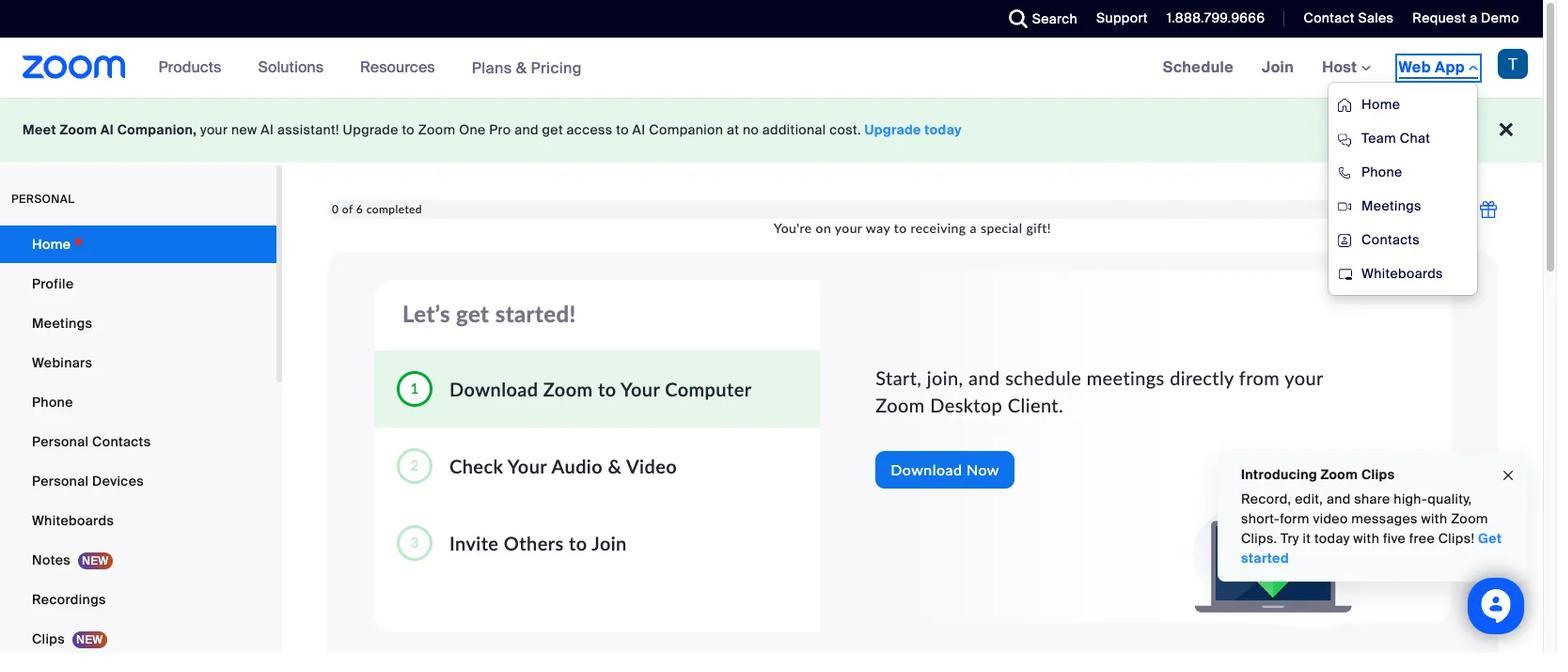 Task type: locate. For each thing, give the bounding box(es) containing it.
chat
[[1400, 130, 1431, 147]]

zoom logo image
[[23, 55, 126, 79]]

1 vertical spatial clips
[[32, 631, 65, 648]]

0 vertical spatial personal
[[32, 434, 89, 450]]

1 upgrade from the left
[[343, 121, 398, 138]]

computer
[[665, 378, 752, 400]]

0 horizontal spatial contacts
[[92, 434, 151, 450]]

and inside record, edit, and share high-quality, short-form video messages with zoom clips. try it today with five free clips!
[[1327, 491, 1351, 508]]

meetings link up webinars link
[[0, 305, 276, 342]]

0 vertical spatial your
[[200, 121, 228, 138]]

schedule
[[1163, 57, 1234, 77]]

home link
[[1329, 87, 1477, 121], [0, 226, 276, 263]]

meetings
[[1362, 197, 1422, 214], [32, 315, 92, 332]]

1 horizontal spatial get
[[542, 121, 563, 138]]

1 vertical spatial whiteboards link
[[0, 502, 276, 540]]

record, edit, and share high-quality, short-form video messages with zoom clips. try it today with five free clips!
[[1241, 491, 1489, 547]]

2 horizontal spatial and
[[1327, 491, 1351, 508]]

zoom down "start,"
[[876, 394, 925, 416]]

0 horizontal spatial download
[[450, 378, 538, 400]]

to right "access"
[[616, 121, 629, 138]]

1 horizontal spatial phone
[[1362, 164, 1403, 181]]

0 vertical spatial meetings link
[[1329, 189, 1477, 223]]

home link up the team chat
[[1329, 87, 1477, 121]]

2 vertical spatial and
[[1327, 491, 1351, 508]]

meetings inside navigation
[[1362, 197, 1422, 214]]

let's
[[403, 300, 450, 327]]

1 horizontal spatial meetings
[[1362, 197, 1422, 214]]

clips up share
[[1362, 466, 1395, 483]]

home up team
[[1362, 96, 1401, 113]]

meetings up webinars
[[32, 315, 92, 332]]

&
[[516, 58, 527, 78], [608, 455, 622, 477]]

1 horizontal spatial home
[[1362, 96, 1401, 113]]

special
[[981, 220, 1023, 236]]

0 horizontal spatial today
[[925, 121, 962, 138]]

your left computer
[[621, 378, 660, 400]]

0 vertical spatial your
[[621, 378, 660, 400]]

clips down recordings
[[32, 631, 65, 648]]

personal devices link
[[0, 463, 276, 500]]

your left new
[[200, 121, 228, 138]]

and up video
[[1327, 491, 1351, 508]]

3
[[410, 533, 419, 551]]

1 vertical spatial home
[[32, 236, 71, 253]]

schedule link
[[1149, 38, 1248, 98]]

personal up personal devices
[[32, 434, 89, 450]]

banner containing products
[[0, 38, 1543, 296]]

0 horizontal spatial upgrade
[[343, 121, 398, 138]]

0 horizontal spatial ai
[[100, 121, 114, 138]]

whiteboards down personal devices
[[32, 513, 114, 529]]

1 ai from the left
[[100, 121, 114, 138]]

0 horizontal spatial home
[[32, 236, 71, 253]]

0 horizontal spatial your
[[508, 455, 547, 477]]

meetings link down team chat link
[[1329, 189, 1477, 223]]

0 vertical spatial phone
[[1362, 164, 1403, 181]]

2 vertical spatial your
[[1285, 367, 1323, 389]]

zoom
[[60, 121, 97, 138], [418, 121, 456, 138], [543, 378, 593, 400], [876, 394, 925, 416], [1321, 466, 1358, 483], [1451, 511, 1489, 528]]

your right on
[[835, 220, 862, 236]]

home link up profile 'link' in the left top of the page
[[0, 226, 276, 263]]

1 horizontal spatial your
[[835, 220, 862, 236]]

1 vertical spatial with
[[1354, 530, 1380, 547]]

1 vertical spatial contacts
[[92, 434, 151, 450]]

0 horizontal spatial meetings
[[32, 315, 92, 332]]

1 vertical spatial today
[[1315, 530, 1350, 547]]

team
[[1362, 130, 1397, 147]]

recordings link
[[0, 581, 276, 619]]

get started link
[[1241, 530, 1502, 567]]

zoom left one
[[418, 121, 456, 138]]

1.888.799.9666
[[1167, 9, 1265, 26]]

high-
[[1394, 491, 1428, 508]]

get
[[542, 121, 563, 138], [456, 300, 489, 327]]

0 vertical spatial &
[[516, 58, 527, 78]]

3 ai from the left
[[633, 121, 646, 138]]

completed
[[367, 202, 422, 217]]

1 horizontal spatial clips
[[1362, 466, 1395, 483]]

get
[[1478, 530, 1502, 547]]

meetings navigation
[[1149, 38, 1543, 296]]

companion
[[649, 121, 723, 138]]

1 horizontal spatial today
[[1315, 530, 1350, 547]]

1 horizontal spatial download
[[891, 461, 962, 479]]

to
[[402, 121, 415, 138], [616, 121, 629, 138], [894, 220, 907, 236], [598, 378, 616, 400], [569, 532, 587, 554]]

download inside button
[[891, 461, 962, 479]]

1 horizontal spatial your
[[621, 378, 660, 400]]

0 vertical spatial clips
[[1362, 466, 1395, 483]]

1 horizontal spatial contacts
[[1362, 231, 1420, 248]]

meetings inside "personal menu" menu
[[32, 315, 92, 332]]

upgrade down product information 'navigation'
[[343, 121, 398, 138]]

ai
[[100, 121, 114, 138], [261, 121, 274, 138], [633, 121, 646, 138]]

let's get started!
[[403, 300, 576, 327]]

personal contacts link
[[0, 423, 276, 461]]

0 vertical spatial and
[[515, 121, 539, 138]]

2 personal from the top
[[32, 473, 89, 490]]

download for download now
[[891, 461, 962, 479]]

download
[[450, 378, 538, 400], [891, 461, 962, 479]]

your left "audio" at the bottom left of page
[[508, 455, 547, 477]]

resources button
[[360, 38, 444, 98]]

host button
[[1322, 57, 1371, 77]]

1 horizontal spatial home link
[[1329, 87, 1477, 121]]

phone down team
[[1362, 164, 1403, 181]]

team chat
[[1362, 130, 1431, 147]]

1 horizontal spatial and
[[969, 367, 1000, 389]]

and right pro
[[515, 121, 539, 138]]

contacts link
[[1329, 223, 1477, 257]]

and for start, join, and schedule meetings directly from your zoom desktop client.
[[969, 367, 1000, 389]]

meetings up the contacts link
[[1362, 197, 1422, 214]]

1 horizontal spatial phone link
[[1329, 155, 1477, 189]]

zoom up the edit,
[[1321, 466, 1358, 483]]

download left now on the bottom of the page
[[891, 461, 962, 479]]

get inside meet zoom ai companion, footer
[[542, 121, 563, 138]]

0 horizontal spatial phone link
[[0, 384, 276, 421]]

0 vertical spatial whiteboards link
[[1329, 257, 1477, 291]]

today
[[925, 121, 962, 138], [1315, 530, 1350, 547]]

& right plans
[[516, 58, 527, 78]]

desktop
[[930, 394, 1003, 416]]

phone link down the team chat
[[1329, 155, 1477, 189]]

whiteboards inside "personal menu" menu
[[32, 513, 114, 529]]

0 vertical spatial download
[[450, 378, 538, 400]]

with down the messages
[[1354, 530, 1380, 547]]

1 horizontal spatial ai
[[261, 121, 274, 138]]

to right "way"
[[894, 220, 907, 236]]

1 horizontal spatial join
[[1262, 57, 1294, 77]]

1 vertical spatial home link
[[0, 226, 276, 263]]

ai left "companion"
[[633, 121, 646, 138]]

0 horizontal spatial join
[[592, 532, 627, 554]]

1 vertical spatial download
[[891, 461, 962, 479]]

0 vertical spatial home
[[1362, 96, 1401, 113]]

0 vertical spatial today
[[925, 121, 962, 138]]

1 vertical spatial meetings link
[[0, 305, 276, 342]]

2 horizontal spatial ai
[[633, 121, 646, 138]]

2 horizontal spatial your
[[1285, 367, 1323, 389]]

1 personal from the top
[[32, 434, 89, 450]]

zoom up clips!
[[1451, 511, 1489, 528]]

web app
[[1399, 57, 1465, 77]]

0 vertical spatial a
[[1470, 9, 1478, 26]]

get right let's
[[456, 300, 489, 327]]

recordings
[[32, 592, 106, 608]]

your right from
[[1285, 367, 1323, 389]]

0 vertical spatial phone link
[[1329, 155, 1477, 189]]

0 horizontal spatial your
[[200, 121, 228, 138]]

your
[[200, 121, 228, 138], [835, 220, 862, 236], [1285, 367, 1323, 389]]

1 horizontal spatial whiteboards link
[[1329, 257, 1477, 291]]

client.
[[1008, 394, 1064, 416]]

personal down personal contacts in the bottom of the page
[[32, 473, 89, 490]]

0 horizontal spatial and
[[515, 121, 539, 138]]

ai left 'companion,'
[[100, 121, 114, 138]]

home inside 'meetings' navigation
[[1362, 96, 1401, 113]]

1 horizontal spatial upgrade
[[865, 121, 921, 138]]

profile
[[32, 276, 74, 292]]

profile picture image
[[1498, 49, 1528, 79]]

personal for personal devices
[[32, 473, 89, 490]]

personal
[[32, 434, 89, 450], [32, 473, 89, 490]]

1 vertical spatial &
[[608, 455, 622, 477]]

start,
[[876, 367, 922, 389]]

download down let's get started! on the left
[[450, 378, 538, 400]]

1 horizontal spatial &
[[608, 455, 622, 477]]

1 vertical spatial meetings
[[32, 315, 92, 332]]

1 horizontal spatial whiteboards
[[1362, 265, 1443, 282]]

resources
[[360, 57, 435, 77]]

ai right new
[[261, 121, 274, 138]]

1 horizontal spatial meetings link
[[1329, 189, 1477, 223]]

banner
[[0, 38, 1543, 296]]

and inside start, join, and schedule meetings directly from your zoom desktop client.
[[969, 367, 1000, 389]]

whiteboards
[[1362, 265, 1443, 282], [32, 513, 114, 529]]

whiteboards down the contacts link
[[1362, 265, 1443, 282]]

whiteboards link inside 'meetings' navigation
[[1329, 257, 1477, 291]]

0 horizontal spatial get
[[456, 300, 489, 327]]

0 vertical spatial meetings
[[1362, 197, 1422, 214]]

1 vertical spatial your
[[508, 455, 547, 477]]

short-
[[1241, 511, 1280, 528]]

receiving
[[911, 220, 966, 236]]

0 vertical spatial home link
[[1329, 87, 1477, 121]]

and for record, edit, and share high-quality, short-form video messages with zoom clips. try it today with five free clips!
[[1327, 491, 1351, 508]]

phone link down webinars link
[[0, 384, 276, 421]]

0 horizontal spatial meetings link
[[0, 305, 276, 342]]

0 vertical spatial get
[[542, 121, 563, 138]]

invite
[[450, 532, 499, 554]]

1 horizontal spatial with
[[1422, 511, 1448, 528]]

your
[[621, 378, 660, 400], [508, 455, 547, 477]]

plans & pricing link
[[472, 58, 582, 78], [472, 58, 582, 78]]

1 vertical spatial your
[[835, 220, 862, 236]]

0 vertical spatial join
[[1262, 57, 1294, 77]]

1 vertical spatial personal
[[32, 473, 89, 490]]

upgrade right cost.
[[865, 121, 921, 138]]

0 horizontal spatial &
[[516, 58, 527, 78]]

download zoom to your computer
[[450, 378, 752, 400]]

a left the demo
[[1470, 9, 1478, 26]]

home up profile
[[32, 236, 71, 253]]

1 vertical spatial whiteboards
[[32, 513, 114, 529]]

demo
[[1481, 9, 1520, 26]]

team chat link
[[1329, 121, 1477, 155]]

0 vertical spatial whiteboards
[[1362, 265, 1443, 282]]

solutions button
[[258, 38, 332, 98]]

cost.
[[830, 121, 861, 138]]

with up the free
[[1422, 511, 1448, 528]]

clips
[[1362, 466, 1395, 483], [32, 631, 65, 648]]

phone down webinars
[[32, 394, 73, 411]]

at
[[727, 121, 739, 138]]

today inside record, edit, and share high-quality, short-form video messages with zoom clips. try it today with five free clips!
[[1315, 530, 1350, 547]]

join right the others
[[592, 532, 627, 554]]

video
[[1313, 511, 1348, 528]]

try
[[1281, 530, 1299, 547]]

webinars link
[[0, 344, 276, 382]]

0 horizontal spatial phone
[[32, 394, 73, 411]]

0 horizontal spatial whiteboards
[[32, 513, 114, 529]]

1 vertical spatial and
[[969, 367, 1000, 389]]

of
[[342, 202, 353, 217]]

to right the others
[[569, 532, 587, 554]]

devices
[[92, 473, 144, 490]]

0 horizontal spatial a
[[970, 220, 977, 236]]

1 vertical spatial phone link
[[0, 384, 276, 421]]

and up desktop
[[969, 367, 1000, 389]]

2
[[410, 456, 419, 474]]

1 vertical spatial phone
[[32, 394, 73, 411]]

0 horizontal spatial clips
[[32, 631, 65, 648]]

a left special
[[970, 220, 977, 236]]

join left host
[[1262, 57, 1294, 77]]

& left video
[[608, 455, 622, 477]]

edit,
[[1295, 491, 1323, 508]]

get left "access"
[[542, 121, 563, 138]]

0 vertical spatial contacts
[[1362, 231, 1420, 248]]

6
[[356, 202, 363, 217]]

1.888.799.9666 button
[[1153, 0, 1270, 38], [1167, 9, 1265, 26]]



Task type: vqa. For each thing, say whether or not it's contained in the screenshot.
menu item
no



Task type: describe. For each thing, give the bounding box(es) containing it.
1 vertical spatial a
[[970, 220, 977, 236]]

contact sales
[[1304, 9, 1394, 26]]

schedule
[[1006, 367, 1082, 389]]

contact
[[1304, 9, 1355, 26]]

started!
[[495, 300, 576, 327]]

1 vertical spatial get
[[456, 300, 489, 327]]

plans
[[472, 58, 512, 78]]

join,
[[927, 367, 964, 389]]

check
[[450, 455, 503, 477]]

personal menu menu
[[0, 226, 276, 654]]

invite others to join
[[450, 532, 627, 554]]

contacts inside 'meetings' navigation
[[1362, 231, 1420, 248]]

start, join, and schedule meetings directly from your zoom desktop client.
[[876, 367, 1323, 416]]

contacts inside "personal menu" menu
[[92, 434, 151, 450]]

1 vertical spatial join
[[592, 532, 627, 554]]

quality,
[[1428, 491, 1472, 508]]

2 upgrade from the left
[[865, 121, 921, 138]]

form
[[1280, 511, 1310, 528]]

search
[[1032, 10, 1078, 27]]

pro
[[489, 121, 511, 138]]

started
[[1241, 550, 1289, 567]]

0 horizontal spatial whiteboards link
[[0, 502, 276, 540]]

audio
[[551, 455, 603, 477]]

download now
[[891, 461, 1000, 479]]

support
[[1097, 9, 1148, 26]]

your inside start, join, and schedule meetings directly from your zoom desktop client.
[[1285, 367, 1323, 389]]

search button
[[995, 0, 1083, 38]]

to up "audio" at the bottom left of page
[[598, 378, 616, 400]]

0 horizontal spatial with
[[1354, 530, 1380, 547]]

today inside meet zoom ai companion, footer
[[925, 121, 962, 138]]

app
[[1435, 57, 1465, 77]]

it
[[1303, 530, 1311, 547]]

phone inside "personal menu" menu
[[32, 394, 73, 411]]

phone inside 'meetings' navigation
[[1362, 164, 1403, 181]]

meet zoom ai companion, your new ai assistant! upgrade to zoom one pro and get access to ai companion at no additional cost. upgrade today
[[23, 121, 962, 138]]

solutions
[[258, 57, 324, 77]]

your inside meet zoom ai companion, footer
[[200, 121, 228, 138]]

way
[[866, 220, 890, 236]]

personal
[[11, 192, 75, 207]]

meet zoom ai companion, footer
[[0, 98, 1543, 163]]

no
[[743, 121, 759, 138]]

get started
[[1241, 530, 1502, 567]]

product information navigation
[[144, 38, 596, 99]]

clips inside "personal menu" menu
[[32, 631, 65, 648]]

web
[[1399, 57, 1431, 77]]

close image
[[1501, 465, 1516, 487]]

to down "resources" dropdown button
[[402, 121, 415, 138]]

personal contacts
[[32, 434, 151, 450]]

companion,
[[117, 121, 197, 138]]

request a demo
[[1413, 9, 1520, 26]]

0
[[332, 202, 339, 217]]

personal for personal contacts
[[32, 434, 89, 450]]

you're
[[774, 220, 812, 236]]

free
[[1410, 530, 1435, 547]]

host
[[1322, 57, 1361, 77]]

directly
[[1170, 367, 1234, 389]]

meetings
[[1087, 367, 1165, 389]]

zoom up the check your audio & video
[[543, 378, 593, 400]]

now
[[967, 461, 1000, 479]]

you're on your way to receiving a special gift!
[[774, 220, 1051, 236]]

sales
[[1358, 9, 1394, 26]]

introducing
[[1241, 466, 1318, 483]]

1 horizontal spatial a
[[1470, 9, 1478, 26]]

& inside product information 'navigation'
[[516, 58, 527, 78]]

products
[[159, 57, 221, 77]]

zoom inside record, edit, and share high-quality, short-form video messages with zoom clips. try it today with five free clips!
[[1451, 511, 1489, 528]]

join inside 'meetings' navigation
[[1262, 57, 1294, 77]]

introducing zoom clips
[[1241, 466, 1395, 483]]

webinars
[[32, 355, 92, 371]]

1
[[410, 379, 419, 397]]

upgrade today link
[[865, 121, 962, 138]]

zoom right meet
[[60, 121, 97, 138]]

whiteboards inside 'meetings' navigation
[[1362, 265, 1443, 282]]

zoom inside start, join, and schedule meetings directly from your zoom desktop client.
[[876, 394, 925, 416]]

request
[[1413, 9, 1467, 26]]

gift!
[[1026, 220, 1051, 236]]

clips.
[[1241, 530, 1277, 547]]

2 ai from the left
[[261, 121, 274, 138]]

home inside "personal menu" menu
[[32, 236, 71, 253]]

five
[[1383, 530, 1406, 547]]

0 horizontal spatial home link
[[0, 226, 276, 263]]

notes
[[32, 552, 71, 569]]

download for download zoom to your computer
[[450, 378, 538, 400]]

assistant!
[[277, 121, 339, 138]]

and inside meet zoom ai companion, footer
[[515, 121, 539, 138]]

products button
[[159, 38, 230, 98]]

web app button
[[1399, 57, 1478, 79]]

one
[[459, 121, 486, 138]]

on
[[816, 220, 832, 236]]

others
[[504, 532, 564, 554]]

new
[[231, 121, 257, 138]]

profile link
[[0, 265, 276, 303]]

clips link
[[0, 621, 276, 654]]

share
[[1355, 491, 1391, 508]]

meet
[[23, 121, 56, 138]]

download now button
[[876, 452, 1015, 489]]

notes link
[[0, 542, 276, 579]]

record,
[[1241, 491, 1292, 508]]

0 vertical spatial with
[[1422, 511, 1448, 528]]



